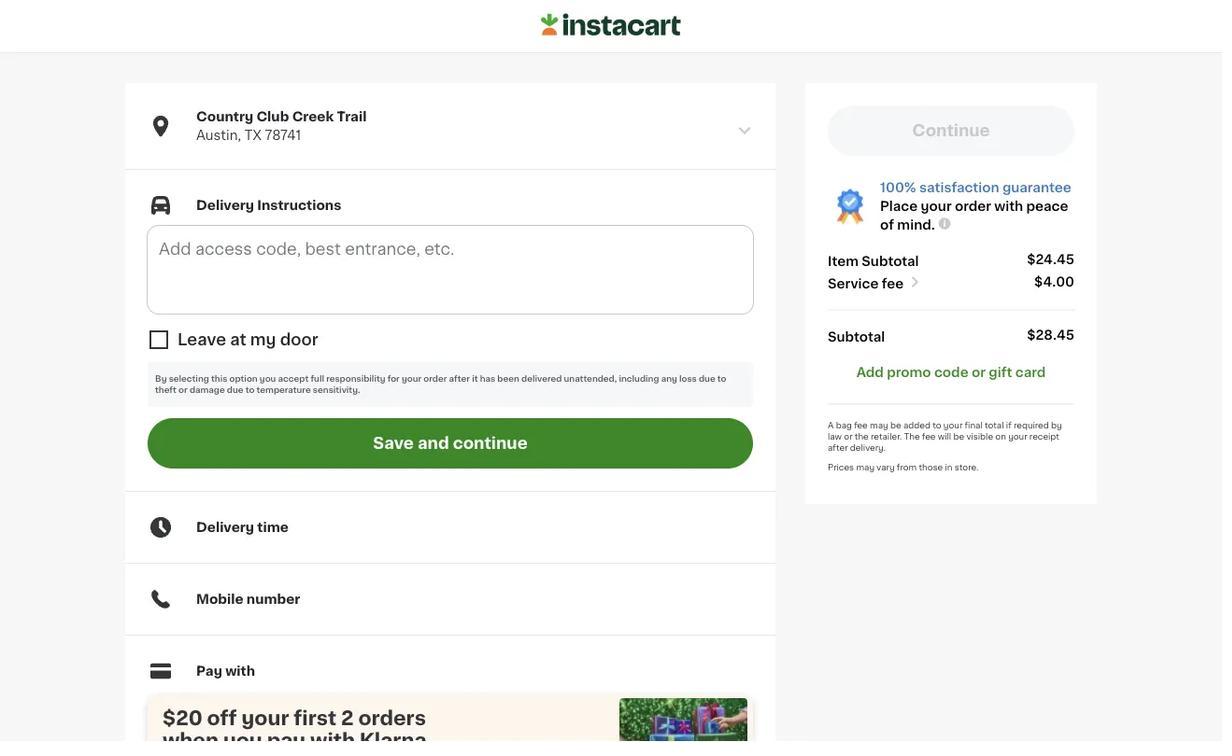 Task type: vqa. For each thing, say whether or not it's contained in the screenshot.
the bottommost after
yes



Task type: locate. For each thing, give the bounding box(es) containing it.
or down bag
[[844, 433, 853, 441]]

country club creek trail austin, tx 78741
[[196, 110, 367, 142]]

you up the temperature
[[260, 375, 276, 384]]

with right pay
[[225, 665, 255, 678]]

to right loss
[[717, 375, 726, 384]]

been
[[497, 375, 519, 384]]

delivery.
[[850, 444, 886, 452]]

2 vertical spatial with
[[310, 731, 355, 743]]

your
[[921, 200, 952, 213], [402, 375, 421, 384], [943, 421, 963, 430], [1008, 433, 1027, 441], [242, 709, 289, 728]]

your inside $20 off your first 2 orders when you pay with klarna
[[242, 709, 289, 728]]

delivery down austin,
[[196, 199, 254, 212]]

$24.45
[[1027, 253, 1074, 266]]

2 horizontal spatial with
[[994, 200, 1023, 213]]

2 vertical spatial to
[[933, 421, 941, 430]]

theft
[[155, 386, 176, 395]]

None text field
[[148, 226, 753, 314]]

1 vertical spatial after
[[828, 444, 848, 452]]

2 horizontal spatial fee
[[922, 433, 936, 441]]

your up more info about 100% satisfaction guarantee image on the top of page
[[921, 200, 952, 213]]

after left it
[[449, 375, 470, 384]]

order down 100% satisfaction guarantee
[[955, 200, 991, 213]]

this
[[211, 375, 227, 384]]

0 vertical spatial subtotal
[[862, 255, 919, 268]]

fee up the
[[854, 421, 868, 430]]

0 horizontal spatial fee
[[854, 421, 868, 430]]

due right loss
[[699, 375, 715, 384]]

added
[[903, 421, 930, 430]]

to down option
[[245, 386, 254, 395]]

subtotal up service fee
[[862, 255, 919, 268]]

78741
[[265, 129, 301, 142]]

more info about 100% satisfaction guarantee image
[[937, 216, 952, 231]]

club
[[256, 110, 289, 123]]

with down 2 at the left bottom of page
[[310, 731, 355, 743]]

by selecting this option you accept full responsibility for your order after it has been delivered unattended, including any loss due to theft or damage due to temperature sensitivity.
[[155, 375, 726, 395]]

you
[[260, 375, 276, 384], [223, 731, 262, 743]]

1 vertical spatial or
[[179, 386, 188, 395]]

1 vertical spatial order
[[424, 375, 447, 384]]

1 vertical spatial you
[[223, 731, 262, 743]]

door
[[280, 332, 318, 348]]

be right will
[[953, 433, 964, 441]]

$20 off your first 2 orders when you pay with klarna
[[163, 709, 427, 743]]

1 vertical spatial fee
[[854, 421, 868, 430]]

your right the for
[[402, 375, 421, 384]]

1 delivery from the top
[[196, 199, 254, 212]]

and
[[418, 436, 449, 452]]

place
[[880, 200, 918, 213]]

0 horizontal spatial to
[[245, 386, 254, 395]]

0 vertical spatial order
[[955, 200, 991, 213]]

pay
[[196, 665, 222, 678]]

0 vertical spatial delivery
[[196, 199, 254, 212]]

0 vertical spatial fee
[[882, 277, 904, 290]]

1 vertical spatial to
[[245, 386, 254, 395]]

delivery for delivery instructions
[[196, 199, 254, 212]]

delivery left time
[[196, 521, 254, 534]]

off
[[207, 709, 237, 728]]

receipt
[[1029, 433, 1059, 441]]

vary
[[877, 463, 895, 472]]

or
[[972, 366, 986, 379], [179, 386, 188, 395], [844, 433, 853, 441]]

retailer.
[[871, 433, 902, 441]]

may down the delivery. at the right of page
[[856, 463, 875, 472]]

0 vertical spatial with
[[994, 200, 1023, 213]]

visible
[[966, 433, 993, 441]]

order inside by selecting this option you accept full responsibility for your order after it has been delivered unattended, including any loss due to theft or damage due to temperature sensitivity.
[[424, 375, 447, 384]]

with down guarantee
[[994, 200, 1023, 213]]

or down selecting
[[179, 386, 188, 395]]

your down if
[[1008, 433, 1027, 441]]

2 vertical spatial or
[[844, 433, 853, 441]]

1 horizontal spatial with
[[310, 731, 355, 743]]

home image
[[541, 11, 681, 39]]

1 horizontal spatial order
[[955, 200, 991, 213]]

0 vertical spatial to
[[717, 375, 726, 384]]

delivery
[[196, 199, 254, 212], [196, 521, 254, 534]]

to up will
[[933, 421, 941, 430]]

accept
[[278, 375, 308, 384]]

0 vertical spatial you
[[260, 375, 276, 384]]

2 delivery from the top
[[196, 521, 254, 534]]

subtotal up add
[[828, 330, 885, 343]]

due
[[699, 375, 715, 384], [227, 386, 243, 395]]

after
[[449, 375, 470, 384], [828, 444, 848, 452]]

when
[[163, 731, 219, 743]]

save and continue
[[373, 436, 528, 452]]

1 horizontal spatial be
[[953, 433, 964, 441]]

unattended,
[[564, 375, 617, 384]]

1 horizontal spatial due
[[699, 375, 715, 384]]

order left it
[[424, 375, 447, 384]]

$4.00
[[1034, 275, 1074, 288]]

fee down item subtotal
[[882, 277, 904, 290]]

it
[[472, 375, 478, 384]]

number
[[247, 593, 300, 606]]

required
[[1014, 421, 1049, 430]]

creek
[[292, 110, 334, 123]]

may
[[870, 421, 888, 430], [856, 463, 875, 472]]

with
[[994, 200, 1023, 213], [225, 665, 255, 678], [310, 731, 355, 743]]

place your order with peace of mind.
[[880, 200, 1068, 232]]

0 vertical spatial may
[[870, 421, 888, 430]]

fee left will
[[922, 433, 936, 441]]

1 vertical spatial delivery
[[196, 521, 254, 534]]

or inside a bag fee may be added to your final total if required by law or the retailer. the fee will be visible on your receipt after delivery.
[[844, 433, 853, 441]]

total
[[985, 421, 1004, 430]]

0 vertical spatial be
[[890, 421, 901, 430]]

be up retailer.
[[890, 421, 901, 430]]

trail
[[337, 110, 367, 123]]

0 vertical spatial or
[[972, 366, 986, 379]]

any
[[661, 375, 677, 384]]

card
[[1015, 366, 1046, 379]]

0 horizontal spatial be
[[890, 421, 901, 430]]

your up pay
[[242, 709, 289, 728]]

0 horizontal spatial or
[[179, 386, 188, 395]]

mobile number
[[196, 593, 300, 606]]

0 horizontal spatial due
[[227, 386, 243, 395]]

subtotal
[[862, 255, 919, 268], [828, 330, 885, 343]]

has
[[480, 375, 495, 384]]

due down option
[[227, 386, 243, 395]]

be
[[890, 421, 901, 430], [953, 433, 964, 441]]

2 horizontal spatial to
[[933, 421, 941, 430]]

order
[[955, 200, 991, 213], [424, 375, 447, 384]]

responsibility
[[326, 375, 385, 384]]

1 horizontal spatial or
[[844, 433, 853, 441]]

at
[[230, 332, 246, 348]]

1 horizontal spatial fee
[[882, 277, 904, 290]]

prices may vary from those in store.
[[828, 463, 979, 472]]

1 horizontal spatial after
[[828, 444, 848, 452]]

after down law
[[828, 444, 848, 452]]

on
[[995, 433, 1006, 441]]

orders
[[358, 709, 426, 728]]

1 vertical spatial with
[[225, 665, 255, 678]]

0 vertical spatial after
[[449, 375, 470, 384]]

you down the off
[[223, 731, 262, 743]]

2 horizontal spatial or
[[972, 366, 986, 379]]

delivered
[[521, 375, 562, 384]]

if
[[1006, 421, 1012, 430]]

0 horizontal spatial order
[[424, 375, 447, 384]]

order inside place your order with peace of mind.
[[955, 200, 991, 213]]

final
[[965, 421, 983, 430]]

or left gift
[[972, 366, 986, 379]]

may up retailer.
[[870, 421, 888, 430]]

may inside a bag fee may be added to your final total if required by law or the retailer. the fee will be visible on your receipt after delivery.
[[870, 421, 888, 430]]

0 horizontal spatial after
[[449, 375, 470, 384]]

by
[[155, 375, 167, 384]]

0 vertical spatial due
[[699, 375, 715, 384]]

1 vertical spatial may
[[856, 463, 875, 472]]

you inside by selecting this option you accept full responsibility for your order after it has been delivered unattended, including any loss due to theft or damage due to temperature sensitivity.
[[260, 375, 276, 384]]

add promo code or gift card button
[[856, 363, 1046, 382]]



Task type: describe. For each thing, give the bounding box(es) containing it.
item
[[828, 255, 859, 268]]

time
[[257, 521, 289, 534]]

leave at my door
[[178, 332, 318, 348]]

your inside place your order with peace of mind.
[[921, 200, 952, 213]]

full
[[311, 375, 324, 384]]

temperature
[[257, 386, 311, 395]]

pay with
[[196, 665, 255, 678]]

including
[[619, 375, 659, 384]]

austin,
[[196, 129, 241, 142]]

in
[[945, 463, 952, 472]]

after inside by selecting this option you accept full responsibility for your order after it has been delivered unattended, including any loss due to theft or damage due to temperature sensitivity.
[[449, 375, 470, 384]]

$20
[[163, 709, 202, 728]]

my
[[250, 332, 276, 348]]

satisfaction
[[919, 181, 999, 194]]

klarna
[[360, 731, 427, 743]]

delivery for delivery time
[[196, 521, 254, 534]]

peace
[[1026, 200, 1068, 213]]

a bag fee may be added to your final total if required by law or the retailer. the fee will be visible on your receipt after delivery.
[[828, 421, 1062, 452]]

those
[[919, 463, 943, 472]]

damage
[[190, 386, 225, 395]]

100% satisfaction guarantee
[[880, 181, 1071, 194]]

country
[[196, 110, 253, 123]]

delivery instructions
[[196, 199, 341, 212]]

with inside place your order with peace of mind.
[[994, 200, 1023, 213]]

option
[[229, 375, 258, 384]]

to inside a bag fee may be added to your final total if required by law or the retailer. the fee will be visible on your receipt after delivery.
[[933, 421, 941, 430]]

selecting
[[169, 375, 209, 384]]

of
[[880, 219, 894, 232]]

add promo code or gift card
[[856, 366, 1046, 379]]

a
[[828, 421, 834, 430]]

by
[[1051, 421, 1062, 430]]

save
[[373, 436, 414, 452]]

sensitivity.
[[313, 386, 360, 395]]

pay
[[267, 731, 306, 743]]

promo
[[887, 366, 931, 379]]

1 vertical spatial due
[[227, 386, 243, 395]]

1 vertical spatial be
[[953, 433, 964, 441]]

law
[[828, 433, 842, 441]]

service
[[828, 277, 879, 290]]

tx
[[244, 129, 262, 142]]

save and continue button
[[148, 419, 753, 469]]

store.
[[955, 463, 979, 472]]

guarantee
[[1002, 181, 1071, 194]]

your up will
[[943, 421, 963, 430]]

with inside $20 off your first 2 orders when you pay with klarna
[[310, 731, 355, 743]]

gift
[[989, 366, 1012, 379]]

or inside button
[[972, 366, 986, 379]]

1 horizontal spatial to
[[717, 375, 726, 384]]

100%
[[880, 181, 916, 194]]

for
[[387, 375, 400, 384]]

the
[[855, 433, 869, 441]]

after inside a bag fee may be added to your final total if required by law or the retailer. the fee will be visible on your receipt after delivery.
[[828, 444, 848, 452]]

your inside by selecting this option you accept full responsibility for your order after it has been delivered unattended, including any loss due to theft or damage due to temperature sensitivity.
[[402, 375, 421, 384]]

first
[[294, 709, 336, 728]]

continue
[[453, 436, 528, 452]]

bag
[[836, 421, 852, 430]]

code
[[934, 366, 968, 379]]

1 vertical spatial subtotal
[[828, 330, 885, 343]]

service fee
[[828, 277, 904, 290]]

2
[[341, 709, 354, 728]]

$28.45
[[1027, 328, 1074, 341]]

delivery time
[[196, 521, 289, 534]]

loss
[[679, 375, 697, 384]]

2 vertical spatial fee
[[922, 433, 936, 441]]

delivery address image
[[736, 122, 753, 139]]

add
[[856, 366, 884, 379]]

or inside by selecting this option you accept full responsibility for your order after it has been delivered unattended, including any loss due to theft or damage due to temperature sensitivity.
[[179, 386, 188, 395]]

0 horizontal spatial with
[[225, 665, 255, 678]]

leave
[[178, 332, 226, 348]]

item subtotal
[[828, 255, 919, 268]]

will
[[938, 433, 951, 441]]

$20 off your first 2 orders when you pay with klarna button
[[148, 696, 747, 743]]

prices
[[828, 463, 854, 472]]

instructions
[[257, 199, 341, 212]]

you inside $20 off your first 2 orders when you pay with klarna
[[223, 731, 262, 743]]

mind.
[[897, 219, 935, 232]]

mobile
[[196, 593, 243, 606]]

from
[[897, 463, 917, 472]]



